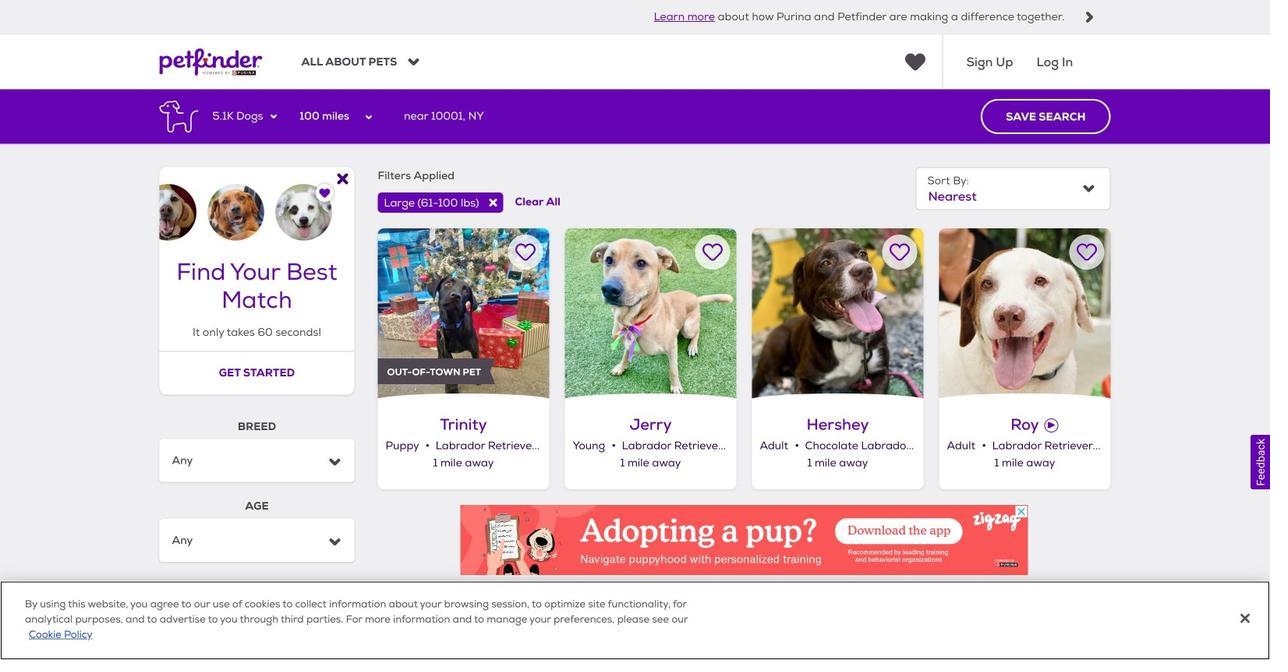 Task type: describe. For each thing, give the bounding box(es) containing it.
petfinder home image
[[160, 35, 262, 89]]

advertisement element
[[461, 506, 1028, 576]]

bear, adoptable dog, puppy male husky & australian shepherd mix, 1 mile away. image
[[565, 591, 737, 661]]

has video image
[[1045, 419, 1059, 433]]

roy, adoptable dog, adult male labrador retriever mix, 1 mile away, has video. image
[[939, 228, 1111, 400]]

1 blue, adoptable dog, adult male pit bull terrier, 1 mile away. image from the left
[[378, 591, 549, 661]]



Task type: locate. For each thing, give the bounding box(es) containing it.
potential dog matches image
[[160, 167, 355, 241]]

trinity, adoptable dog, puppy female labrador retriever mix, 1 mile away, out-of-town pet. image
[[378, 228, 549, 400]]

main content
[[0, 89, 1271, 661]]

jerry, adoptable dog, young male labrador retriever & shepherd mix, 1 mile away. image
[[565, 228, 737, 400]]

hershey, adoptable dog, adult female chocolate labrador retriever mix, 1 mile away. image
[[752, 228, 924, 400]]

tucker- urgent, adoptable dog, adult male weimaraner, 1 mile away, has video. image
[[939, 591, 1111, 661]]

2 blue, adoptable dog, adult male pit bull terrier, 1 mile away. image from the left
[[752, 591, 924, 661]]

blue, adoptable dog, adult male pit bull terrier, 1 mile away. image
[[378, 591, 549, 661], [752, 591, 924, 661]]

0 horizontal spatial blue, adoptable dog, adult male pit bull terrier, 1 mile away. image
[[378, 591, 549, 661]]

1 horizontal spatial blue, adoptable dog, adult male pit bull terrier, 1 mile away. image
[[752, 591, 924, 661]]

privacy alert dialog
[[0, 581, 1271, 661]]



Task type: vqa. For each thing, say whether or not it's contained in the screenshot.
Rusty Joe to the right
no



